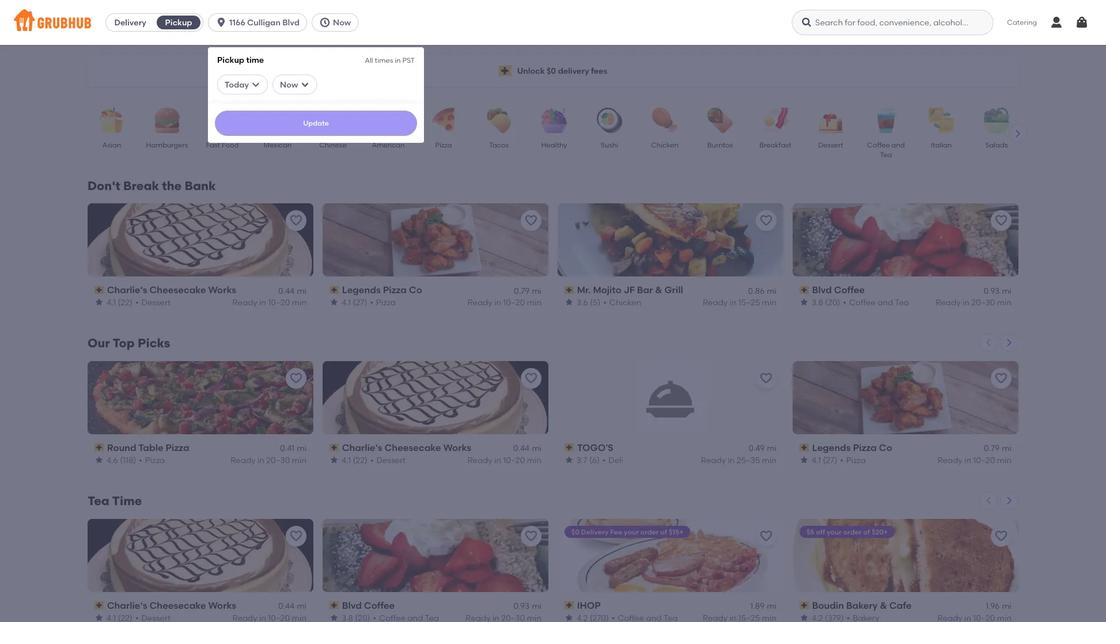 Task type: vqa. For each thing, say whether or not it's contained in the screenshot.


Task type: locate. For each thing, give the bounding box(es) containing it.
0 horizontal spatial 20–30
[[266, 455, 290, 465]]

1 vertical spatial blvd coffee
[[342, 600, 395, 612]]

save this restaurant image for mr. mojito jf bar & grill
[[760, 214, 774, 228]]

cheesecake
[[150, 284, 206, 296], [385, 442, 441, 454], [150, 600, 206, 612]]

$0
[[547, 66, 556, 76], [572, 528, 580, 536]]

25–35
[[737, 455, 761, 465]]

3.7
[[577, 455, 588, 465]]

mr. mojito jf bar & grill
[[577, 284, 684, 296]]

0 horizontal spatial delivery
[[114, 18, 146, 27]]

1 order from the left
[[641, 528, 659, 536]]

don't
[[88, 179, 120, 193]]

1 vertical spatial co
[[880, 442, 893, 454]]

fast
[[206, 141, 220, 149]]

delivery left pickup button
[[114, 18, 146, 27]]

(22)
[[118, 298, 133, 307], [353, 455, 368, 465]]

american
[[372, 141, 405, 149]]

20–30 for round table pizza
[[266, 455, 290, 465]]

and down coffee and tea image
[[892, 141, 905, 149]]

subscription pass image
[[330, 286, 340, 294], [800, 286, 810, 294], [95, 444, 105, 452], [800, 444, 810, 452], [565, 602, 575, 610], [800, 602, 810, 610]]

• pizza
[[370, 298, 396, 307], [139, 455, 165, 465], [841, 455, 867, 465]]

now
[[333, 18, 351, 27], [280, 80, 298, 89]]

0 vertical spatial now
[[333, 18, 351, 27]]

$15+
[[669, 528, 684, 536]]

pickup
[[165, 18, 192, 27], [217, 55, 244, 65]]

1 horizontal spatial save this restaurant image
[[760, 214, 774, 228]]

legends pizza co
[[342, 284, 422, 296], [813, 442, 893, 454]]

•
[[136, 298, 139, 307], [370, 298, 374, 307], [604, 298, 607, 307], [844, 298, 847, 307], [139, 455, 142, 465], [371, 455, 374, 465], [603, 455, 606, 465], [841, 455, 844, 465]]

pizza
[[435, 141, 452, 149], [383, 284, 407, 296], [376, 298, 396, 307], [166, 442, 189, 454], [854, 442, 877, 454], [145, 455, 165, 465], [847, 455, 867, 465]]

break
[[123, 179, 159, 193]]

0 horizontal spatial order
[[641, 528, 659, 536]]

$0 left fee
[[572, 528, 580, 536]]

ready in 20–30 min for blvd coffee
[[936, 298, 1012, 307]]

tea inside coffee and tea
[[881, 151, 893, 159]]

legends
[[342, 284, 381, 296], [813, 442, 851, 454]]

in
[[395, 56, 401, 64], [259, 298, 266, 307], [495, 298, 502, 307], [730, 298, 737, 307], [963, 298, 970, 307], [258, 455, 265, 465], [495, 455, 502, 465], [728, 455, 735, 465], [965, 455, 972, 465]]

caret left icon image for our top picks
[[985, 338, 994, 348]]

1 vertical spatial blvd
[[813, 284, 832, 296]]

1 vertical spatial chicken
[[610, 298, 642, 307]]

1 vertical spatial pickup
[[217, 55, 244, 65]]

chicken down jf
[[610, 298, 642, 307]]

1 horizontal spatial 0.93
[[984, 286, 1000, 296]]

1166 culligan blvd button
[[208, 13, 312, 32]]

caret right icon image
[[1014, 129, 1023, 138], [1005, 338, 1015, 348], [1005, 496, 1015, 505]]

salads
[[986, 141, 1009, 149]]

2 vertical spatial dessert
[[377, 455, 406, 465]]

1 vertical spatial 20–30
[[266, 455, 290, 465]]

0 horizontal spatial • dessert
[[136, 298, 171, 307]]

your
[[624, 528, 639, 536], [827, 528, 842, 536]]

0 horizontal spatial 4.1 (27)
[[342, 298, 367, 307]]

1 horizontal spatial order
[[844, 528, 862, 536]]

american image
[[368, 108, 409, 133]]

1 vertical spatial 0.79
[[985, 444, 1000, 454]]

1 vertical spatial legends
[[813, 442, 851, 454]]

0 horizontal spatial ready in 20–30 min
[[231, 455, 307, 465]]

svg image
[[1076, 16, 1090, 29], [216, 17, 227, 28]]

2 vertical spatial charlie's cheesecake works
[[107, 600, 236, 612]]

deli
[[609, 455, 624, 465]]

(20)
[[826, 298, 841, 307]]

chicken down chicken image
[[652, 141, 679, 149]]

star icon image
[[95, 298, 104, 307], [330, 298, 339, 307], [565, 298, 574, 307], [800, 298, 809, 307], [95, 456, 104, 465], [330, 456, 339, 465], [565, 456, 574, 465], [800, 456, 809, 465], [95, 614, 104, 623], [330, 614, 339, 623], [565, 614, 574, 623], [800, 614, 809, 623]]

chicken
[[652, 141, 679, 149], [610, 298, 642, 307]]

1 vertical spatial caret right icon image
[[1005, 338, 1015, 348]]

0 horizontal spatial (27)
[[353, 298, 367, 307]]

1 vertical spatial $0
[[572, 528, 580, 536]]

2 vertical spatial charlie's
[[107, 600, 147, 612]]

ready in 10–20 min
[[233, 298, 307, 307], [468, 298, 542, 307], [468, 455, 542, 465], [938, 455, 1012, 465]]

$0 right unlock
[[547, 66, 556, 76]]

tea time
[[88, 494, 142, 509]]

1 horizontal spatial 20–30
[[972, 298, 996, 307]]

0 vertical spatial 20–30
[[972, 298, 996, 307]]

1.96
[[986, 602, 1000, 611]]

0 horizontal spatial legends pizza co
[[342, 284, 422, 296]]

0.79 mi
[[514, 286, 542, 296], [985, 444, 1012, 454]]

mr.
[[577, 284, 591, 296]]

0 vertical spatial • dessert
[[136, 298, 171, 307]]

1 horizontal spatial blvd coffee
[[813, 284, 865, 296]]

1 horizontal spatial 0.79 mi
[[985, 444, 1012, 454]]

chinese
[[320, 141, 347, 149]]

0 horizontal spatial your
[[624, 528, 639, 536]]

save this restaurant image
[[760, 214, 774, 228], [525, 530, 538, 543]]

0.41
[[280, 444, 295, 454]]

1 of from the left
[[661, 528, 668, 536]]

and right (20)
[[878, 298, 894, 307]]

1 horizontal spatial chicken
[[652, 141, 679, 149]]

1 horizontal spatial now
[[333, 18, 351, 27]]

10–20
[[268, 298, 290, 307], [503, 298, 525, 307], [503, 455, 525, 465], [974, 455, 996, 465]]

pickup right delivery button
[[165, 18, 192, 27]]

round
[[107, 442, 136, 454]]

0 horizontal spatial pickup
[[165, 18, 192, 27]]

togo's logo image
[[634, 361, 708, 435]]

0 vertical spatial charlie's
[[107, 284, 147, 296]]

3.6
[[577, 298, 588, 307]]

1 horizontal spatial 0.93 mi
[[984, 286, 1012, 296]]

& right bar
[[656, 284, 663, 296]]

0 vertical spatial cheesecake
[[150, 284, 206, 296]]

order left $20+
[[844, 528, 862, 536]]

1 vertical spatial 4.1 (27)
[[812, 455, 838, 465]]

0.44 for legends pizza co
[[278, 286, 295, 296]]

1 vertical spatial 0.44
[[514, 444, 530, 454]]

0 vertical spatial save this restaurant image
[[760, 214, 774, 228]]

3.8 (20)
[[812, 298, 841, 307]]

svg image
[[319, 17, 331, 28], [801, 17, 813, 28], [251, 80, 261, 89], [301, 80, 310, 89]]

2 vertical spatial 0.44
[[278, 602, 295, 611]]

co
[[409, 284, 422, 296], [880, 442, 893, 454]]

2 horizontal spatial tea
[[896, 298, 910, 307]]

1 horizontal spatial ready in 20–30 min
[[936, 298, 1012, 307]]

catering
[[1008, 18, 1038, 26]]

min
[[292, 298, 307, 307], [527, 298, 542, 307], [762, 298, 777, 307], [998, 298, 1012, 307], [292, 455, 307, 465], [527, 455, 542, 465], [762, 455, 777, 465], [998, 455, 1012, 465]]

1 horizontal spatial &
[[881, 600, 888, 612]]

1 horizontal spatial • pizza
[[370, 298, 396, 307]]

burritos image
[[700, 108, 741, 133]]

subscription pass image
[[95, 286, 105, 294], [565, 286, 575, 294], [330, 444, 340, 452], [565, 444, 575, 452], [95, 602, 105, 610], [330, 602, 340, 610]]

delivery left fee
[[582, 528, 609, 536]]

3.6 (5)
[[577, 298, 601, 307]]

0 vertical spatial 4.1 (27)
[[342, 298, 367, 307]]

caret left icon image
[[985, 338, 994, 348], [985, 496, 994, 505]]

mexican image
[[258, 108, 298, 133]]

0 horizontal spatial 0.93
[[514, 602, 530, 611]]

delivery
[[114, 18, 146, 27], [582, 528, 609, 536]]

charlie's
[[107, 284, 147, 296], [342, 442, 383, 454], [107, 600, 147, 612]]

boudin
[[813, 600, 845, 612]]

all times in pst
[[365, 56, 415, 64]]

1 vertical spatial works
[[444, 442, 472, 454]]

2 vertical spatial blvd
[[342, 600, 362, 612]]

1 horizontal spatial pickup
[[217, 55, 244, 65]]

pickup left the time
[[217, 55, 244, 65]]

0 horizontal spatial of
[[661, 528, 668, 536]]

2 horizontal spatial • pizza
[[841, 455, 867, 465]]

0 vertical spatial 0.93
[[984, 286, 1000, 296]]

1 vertical spatial 0.79 mi
[[985, 444, 1012, 454]]

1 horizontal spatial • dessert
[[371, 455, 406, 465]]

20–30
[[972, 298, 996, 307], [266, 455, 290, 465]]

• dessert
[[136, 298, 171, 307], [371, 455, 406, 465]]

ready
[[233, 298, 257, 307], [468, 298, 493, 307], [703, 298, 728, 307], [936, 298, 961, 307], [231, 455, 256, 465], [468, 455, 493, 465], [701, 455, 726, 465], [938, 455, 963, 465]]

0 horizontal spatial tea
[[88, 494, 109, 509]]

0 horizontal spatial $0
[[547, 66, 556, 76]]

1 vertical spatial legends pizza co
[[813, 442, 893, 454]]

dessert
[[819, 141, 844, 149], [142, 298, 171, 307], [377, 455, 406, 465]]

charlie's cheesecake works for legends pizza co
[[107, 284, 236, 296]]

save this restaurant image
[[289, 214, 303, 228], [525, 214, 538, 228], [995, 214, 1009, 228], [289, 372, 303, 386], [525, 372, 538, 386], [760, 372, 774, 386], [995, 372, 1009, 386], [289, 530, 303, 543], [760, 530, 774, 543], [995, 530, 1009, 543]]

save this restaurant button
[[286, 210, 307, 231], [521, 210, 542, 231], [756, 210, 777, 231], [992, 210, 1012, 231], [286, 368, 307, 389], [521, 368, 542, 389], [756, 368, 777, 389], [992, 368, 1012, 389], [286, 526, 307, 547], [521, 526, 542, 547], [756, 526, 777, 547], [992, 526, 1012, 547]]

fees
[[591, 66, 608, 76]]

2 your from the left
[[827, 528, 842, 536]]

1 vertical spatial (27)
[[824, 455, 838, 465]]

delivery button
[[106, 13, 155, 32]]

charlie's cheesecake works
[[107, 284, 236, 296], [342, 442, 472, 454], [107, 600, 236, 612]]

0 vertical spatial 0.79
[[514, 286, 530, 296]]

0 vertical spatial 0.44
[[278, 286, 295, 296]]

1 horizontal spatial legends
[[813, 442, 851, 454]]

charlie's for legends
[[107, 284, 147, 296]]

blvd inside button
[[283, 18, 300, 27]]

& left cafe
[[881, 600, 888, 612]]

0 vertical spatial caret left icon image
[[985, 338, 994, 348]]

works
[[208, 284, 236, 296], [444, 442, 472, 454], [208, 600, 236, 612]]

time
[[112, 494, 142, 509]]

1.89 mi
[[751, 602, 777, 611]]

2 of from the left
[[864, 528, 871, 536]]

1 vertical spatial save this restaurant image
[[525, 530, 538, 543]]

your right off
[[827, 528, 842, 536]]

0 vertical spatial 4.1 (22)
[[107, 298, 133, 307]]

breakfast image
[[756, 108, 796, 133]]

your right fee
[[624, 528, 639, 536]]

0 horizontal spatial save this restaurant image
[[525, 530, 538, 543]]

20–30 for blvd coffee
[[972, 298, 996, 307]]

1 horizontal spatial $0
[[572, 528, 580, 536]]

$5
[[807, 528, 815, 536]]

2 caret left icon image from the top
[[985, 496, 994, 505]]

asian
[[102, 141, 121, 149]]

0 horizontal spatial now
[[280, 80, 298, 89]]

jf
[[624, 284, 635, 296]]

0 horizontal spatial legends
[[342, 284, 381, 296]]

3.7 (6)
[[577, 455, 600, 465]]

3.8
[[812, 298, 824, 307]]

chinese image
[[313, 108, 353, 133]]

1 vertical spatial and
[[878, 298, 894, 307]]

of left $20+
[[864, 528, 871, 536]]

coffee and tea
[[868, 141, 905, 159]]

ready in 15–25 min
[[703, 298, 777, 307]]

mi
[[297, 286, 307, 296], [532, 286, 542, 296], [767, 286, 777, 296], [1003, 286, 1012, 296], [297, 444, 307, 454], [532, 444, 542, 454], [767, 444, 777, 454], [1003, 444, 1012, 454], [297, 602, 307, 611], [532, 602, 542, 611], [767, 602, 777, 611], [1003, 602, 1012, 611]]

0 horizontal spatial 4.1 (22)
[[107, 298, 133, 307]]

0.93 mi
[[984, 286, 1012, 296], [514, 602, 542, 611]]

0.49
[[749, 444, 765, 454]]

0 vertical spatial and
[[892, 141, 905, 149]]

tea
[[881, 151, 893, 159], [896, 298, 910, 307], [88, 494, 109, 509]]

0 horizontal spatial (22)
[[118, 298, 133, 307]]

of left $15+
[[661, 528, 668, 536]]

0.44 mi for legends pizza co
[[278, 286, 307, 296]]

15–25
[[739, 298, 761, 307]]

order left $15+
[[641, 528, 659, 536]]

1 caret left icon image from the top
[[985, 338, 994, 348]]

0 horizontal spatial 0.79 mi
[[514, 286, 542, 296]]

pizza image
[[424, 108, 464, 133]]

cheesecake for blvd coffee
[[150, 600, 206, 612]]

svg image inside now button
[[319, 17, 331, 28]]

0 horizontal spatial &
[[656, 284, 663, 296]]

unlock
[[517, 66, 545, 76]]

1.89
[[751, 602, 765, 611]]

of
[[661, 528, 668, 536], [864, 528, 871, 536]]

fee
[[611, 528, 623, 536]]

now inside now button
[[333, 18, 351, 27]]

chicken image
[[645, 108, 685, 133]]

0 horizontal spatial blvd
[[283, 18, 300, 27]]

0 vertical spatial chicken
[[652, 141, 679, 149]]

works for blvd coffee
[[208, 600, 236, 612]]

0 vertical spatial $0
[[547, 66, 556, 76]]

1 horizontal spatial co
[[880, 442, 893, 454]]

0 vertical spatial dessert
[[819, 141, 844, 149]]

&
[[656, 284, 663, 296], [881, 600, 888, 612]]

pickup inside button
[[165, 18, 192, 27]]



Task type: describe. For each thing, give the bounding box(es) containing it.
1 vertical spatial cheesecake
[[385, 442, 441, 454]]

now button
[[312, 13, 363, 32]]

sushi
[[601, 141, 619, 149]]

0.41 mi
[[280, 444, 307, 454]]

save this restaurant image for blvd coffee
[[525, 530, 538, 543]]

delivery
[[558, 66, 589, 76]]

in inside navigation
[[395, 56, 401, 64]]

ready in 25–35 min
[[701, 455, 777, 465]]

pst
[[403, 56, 415, 64]]

coffee inside coffee and tea
[[868, 141, 890, 149]]

4.6 (118)
[[107, 455, 136, 465]]

fast food
[[206, 141, 239, 149]]

0 vertical spatial blvd coffee
[[813, 284, 865, 296]]

works for legends pizza co
[[208, 284, 236, 296]]

(6)
[[590, 455, 600, 465]]

update
[[303, 119, 329, 127]]

grubhub plus flag logo image
[[499, 65, 513, 76]]

off
[[817, 528, 826, 536]]

fast food image
[[202, 108, 243, 133]]

italian image
[[922, 108, 962, 133]]

1.96 mi
[[986, 602, 1012, 611]]

0 vertical spatial 0.93 mi
[[984, 286, 1012, 296]]

update button
[[215, 111, 417, 136]]

2 horizontal spatial dessert
[[819, 141, 844, 149]]

don't break the bank
[[88, 179, 216, 193]]

0.86
[[749, 286, 765, 296]]

• chicken
[[604, 298, 642, 307]]

1 vertical spatial 0.93
[[514, 602, 530, 611]]

food
[[222, 141, 239, 149]]

0 vertical spatial 0.79 mi
[[514, 286, 542, 296]]

grill
[[665, 284, 684, 296]]

catering button
[[1000, 9, 1046, 36]]

0 vertical spatial (22)
[[118, 298, 133, 307]]

$5 off your order of $20+
[[807, 528, 888, 536]]

1 horizontal spatial blvd
[[342, 600, 362, 612]]

0 vertical spatial &
[[656, 284, 663, 296]]

time
[[246, 55, 264, 65]]

cheesecake for legends pizza co
[[150, 284, 206, 296]]

salads image
[[977, 108, 1018, 133]]

1166
[[230, 18, 245, 27]]

1 vertical spatial 4.1 (22)
[[342, 455, 368, 465]]

1 vertical spatial charlie's
[[342, 442, 383, 454]]

1166 culligan blvd
[[230, 18, 300, 27]]

charlie's cheesecake works for blvd coffee
[[107, 600, 236, 612]]

tacos image
[[479, 108, 519, 133]]

unlock $0 delivery fees
[[517, 66, 608, 76]]

0 horizontal spatial blvd coffee
[[342, 600, 395, 612]]

our
[[88, 336, 110, 351]]

• coffee and tea
[[844, 298, 910, 307]]

1 vertical spatial dessert
[[142, 298, 171, 307]]

caret right icon image for tea time
[[1005, 496, 1015, 505]]

healthy
[[542, 141, 568, 149]]

1 horizontal spatial legends pizza co
[[813, 442, 893, 454]]

mexican
[[264, 141, 292, 149]]

boudin bakery & cafe
[[813, 600, 912, 612]]

1 vertical spatial charlie's cheesecake works
[[342, 442, 472, 454]]

hamburgers image
[[147, 108, 187, 133]]

and inside coffee and tea
[[892, 141, 905, 149]]

$0 delivery fee your order of $15+
[[572, 528, 684, 536]]

times
[[375, 56, 393, 64]]

delivery inside button
[[114, 18, 146, 27]]

mojito
[[593, 284, 622, 296]]

burritos
[[708, 141, 733, 149]]

caret right icon image for our top picks
[[1005, 338, 1015, 348]]

0 vertical spatial (27)
[[353, 298, 367, 307]]

pickup for pickup time
[[217, 55, 244, 65]]

0.49 mi
[[749, 444, 777, 454]]

bakery
[[847, 600, 878, 612]]

0.44 for blvd coffee
[[278, 602, 295, 611]]

2 order from the left
[[844, 528, 862, 536]]

0 vertical spatial legends
[[342, 284, 381, 296]]

coffee and tea image
[[866, 108, 907, 133]]

0 vertical spatial co
[[409, 284, 422, 296]]

cafe
[[890, 600, 912, 612]]

svg image inside 1166 culligan blvd button
[[216, 17, 227, 28]]

1 vertical spatial 0.44 mi
[[514, 444, 542, 454]]

round table pizza
[[107, 442, 189, 454]]

sushi image
[[590, 108, 630, 133]]

table
[[138, 442, 163, 454]]

1 horizontal spatial dessert
[[377, 455, 406, 465]]

dessert image
[[811, 108, 851, 133]]

pickup button
[[155, 13, 203, 32]]

1 your from the left
[[624, 528, 639, 536]]

0.44 mi for blvd coffee
[[278, 602, 307, 611]]

(5)
[[590, 298, 601, 307]]

1 vertical spatial tea
[[896, 298, 910, 307]]

1 horizontal spatial (27)
[[824, 455, 838, 465]]

all
[[365, 56, 373, 64]]

pickup for pickup
[[165, 18, 192, 27]]

charlie's for blvd
[[107, 600, 147, 612]]

4.6
[[107, 455, 118, 465]]

picks
[[138, 336, 170, 351]]

tacos
[[489, 141, 509, 149]]

breakfast
[[760, 141, 792, 149]]

1 horizontal spatial 4.1 (27)
[[812, 455, 838, 465]]

top
[[113, 336, 135, 351]]

1 horizontal spatial (22)
[[353, 455, 368, 465]]

(118)
[[120, 455, 136, 465]]

bank
[[185, 179, 216, 193]]

bar
[[637, 284, 653, 296]]

2 horizontal spatial blvd
[[813, 284, 832, 296]]

1 horizontal spatial svg image
[[1076, 16, 1090, 29]]

0 vertical spatial caret right icon image
[[1014, 129, 1023, 138]]

culligan
[[247, 18, 281, 27]]

1 vertical spatial delivery
[[582, 528, 609, 536]]

hamburgers
[[146, 141, 188, 149]]

caret left icon image for tea time
[[985, 496, 994, 505]]

• deli
[[603, 455, 624, 465]]

today
[[225, 80, 249, 89]]

0.86 mi
[[749, 286, 777, 296]]

0 horizontal spatial 0.79
[[514, 286, 530, 296]]

ready in 20–30 min for round table pizza
[[231, 455, 307, 465]]

0 horizontal spatial • pizza
[[139, 455, 165, 465]]

asian image
[[92, 108, 132, 133]]

ihop
[[577, 600, 601, 612]]

italian
[[931, 141, 953, 149]]

main navigation navigation
[[0, 0, 1107, 623]]

2 vertical spatial tea
[[88, 494, 109, 509]]

1 horizontal spatial 0.79
[[985, 444, 1000, 454]]

1 vertical spatial 0.93 mi
[[514, 602, 542, 611]]

healthy image
[[534, 108, 575, 133]]

$20+
[[872, 528, 888, 536]]

the
[[162, 179, 182, 193]]

1 vertical spatial • dessert
[[371, 455, 406, 465]]

our top picks
[[88, 336, 170, 351]]

pickup time
[[217, 55, 264, 65]]

0 vertical spatial legends pizza co
[[342, 284, 422, 296]]



